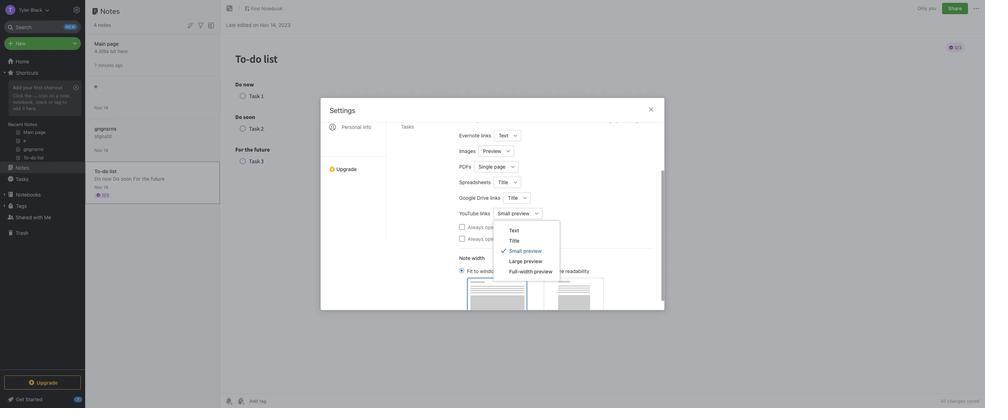 Task type: locate. For each thing, give the bounding box(es) containing it.
14 down sfgnsfd
[[104, 148, 108, 153]]

new
[[524, 118, 533, 124]]

preview
[[512, 211, 530, 217], [523, 248, 542, 254], [524, 259, 542, 265], [534, 269, 553, 275]]

home
[[16, 58, 29, 64]]

1 horizontal spatial width
[[520, 269, 533, 275]]

page up bit
[[107, 41, 119, 47]]

notes right recent
[[24, 122, 37, 127]]

1 open from the top
[[485, 224, 497, 231]]

0 vertical spatial the
[[25, 93, 32, 99]]

now
[[102, 176, 112, 182]]

1 horizontal spatial on
[[253, 22, 259, 28]]

title button up small preview button
[[503, 193, 520, 204]]

expand note image
[[225, 4, 234, 13]]

1 vertical spatial your
[[477, 118, 486, 124]]

1 horizontal spatial do
[[113, 176, 119, 182]]

0 horizontal spatial do
[[94, 176, 101, 182]]

title button for spreadsheets
[[494, 177, 510, 188]]

2 external from the top
[[498, 236, 516, 242]]

small preview link
[[494, 246, 560, 256]]

bit
[[110, 48, 116, 54]]

always right always open external files checkbox
[[468, 224, 484, 231]]

text up always open external applications
[[509, 228, 519, 234]]

1 horizontal spatial upgrade
[[336, 166, 357, 172]]

7 minutes ago
[[94, 63, 123, 68]]

width
[[472, 255, 485, 261], [520, 269, 533, 275]]

tasks inside button
[[16, 176, 29, 182]]

pdfs
[[459, 164, 471, 170]]

title inside choose default view option for google drive links field
[[508, 195, 518, 201]]

title for google drive links
[[508, 195, 518, 201]]

0 vertical spatial 14
[[104, 105, 108, 111]]

notebook
[[262, 6, 283, 11]]

1 horizontal spatial your
[[477, 118, 486, 124]]

0 vertical spatial small
[[498, 211, 510, 217]]

1 vertical spatial always
[[468, 236, 484, 242]]

small preview up large preview
[[509, 248, 542, 254]]

0 vertical spatial title button
[[494, 177, 510, 188]]

to right fit
[[474, 268, 479, 275]]

default
[[488, 118, 503, 124]]

title button down single page field
[[494, 177, 510, 188]]

gngnsrns sfgnsfd
[[94, 126, 116, 139]]

1 vertical spatial 14
[[104, 148, 108, 153]]

tag
[[54, 99, 61, 105]]

1 horizontal spatial page
[[494, 164, 506, 170]]

1 vertical spatial to
[[474, 268, 479, 275]]

only you
[[918, 5, 937, 11]]

0 vertical spatial upgrade
[[336, 166, 357, 172]]

upgrade for upgrade popup button to the bottom
[[37, 380, 58, 386]]

1 vertical spatial notes
[[24, 122, 37, 127]]

your for default
[[477, 118, 486, 124]]

option group
[[459, 268, 604, 313]]

page for single
[[494, 164, 506, 170]]

Choose default view option for Evernote links field
[[494, 130, 521, 141]]

preview button
[[479, 146, 503, 157]]

tags
[[16, 203, 27, 209]]

0 vertical spatial nov 14
[[94, 105, 108, 111]]

0 horizontal spatial the
[[25, 93, 32, 99]]

14,
[[270, 22, 277, 28]]

do
[[94, 176, 101, 182], [113, 176, 119, 182]]

upgrade inside tab list
[[336, 166, 357, 172]]

0 horizontal spatial upgrade
[[37, 380, 58, 386]]

0 vertical spatial text
[[499, 133, 508, 139]]

minutes
[[98, 63, 114, 68]]

1 horizontal spatial to
[[474, 268, 479, 275]]

0 vertical spatial notes
[[100, 7, 120, 15]]

2 vertical spatial 14
[[104, 185, 108, 190]]

1 horizontal spatial text
[[509, 228, 519, 234]]

google drive links
[[459, 195, 501, 201]]

small inside the dropdown list menu
[[509, 248, 522, 254]]

nov
[[260, 22, 269, 28], [94, 105, 102, 111], [94, 148, 102, 153], [94, 185, 102, 190]]

youtube
[[459, 211, 479, 217]]

for
[[133, 176, 141, 182]]

add a reminder image
[[225, 398, 233, 406]]

home link
[[0, 56, 85, 67]]

0 vertical spatial always
[[468, 224, 484, 231]]

add tag image
[[237, 398, 245, 406]]

notes up tasks button
[[16, 165, 29, 171]]

open up always open external applications
[[485, 224, 497, 231]]

icon
[[39, 93, 48, 99]]

0 horizontal spatial text
[[499, 133, 508, 139]]

None search field
[[9, 21, 76, 33]]

1 vertical spatial page
[[494, 164, 506, 170]]

Choose default view option for Images field
[[479, 146, 514, 157]]

0 vertical spatial tasks
[[401, 124, 414, 130]]

1 14 from the top
[[104, 105, 108, 111]]

small up large
[[509, 248, 522, 254]]

add your first shortcut
[[13, 85, 63, 91]]

14 for e
[[104, 105, 108, 111]]

single page button
[[474, 161, 507, 173]]

title down files
[[509, 238, 520, 244]]

to inside icon on a note, notebook, stack or tag to add it here.
[[62, 99, 67, 105]]

main
[[94, 41, 106, 47]]

are
[[597, 118, 604, 124]]

soon
[[121, 176, 132, 182]]

shared with me link
[[0, 212, 85, 223]]

links down the 'drive'
[[480, 211, 490, 217]]

1 vertical spatial open
[[485, 236, 497, 242]]

0 vertical spatial your
[[23, 85, 33, 91]]

to inside option group
[[474, 268, 479, 275]]

notes up the notes
[[100, 7, 120, 15]]

tree
[[0, 56, 85, 370]]

0 vertical spatial on
[[253, 22, 259, 28]]

preview up full-width preview
[[524, 259, 542, 265]]

with
[[33, 215, 43, 221]]

upgrade for upgrade popup button inside the tab list
[[336, 166, 357, 172]]

trash
[[16, 230, 28, 236]]

tasks
[[401, 124, 414, 130], [16, 176, 29, 182]]

what
[[584, 118, 596, 124]]

shortcuts
[[16, 70, 38, 76]]

expand notebooks image
[[2, 192, 7, 198]]

text
[[499, 133, 508, 139], [509, 228, 519, 234]]

Choose default view option for PDFs field
[[474, 161, 519, 173]]

external for files
[[498, 224, 516, 231]]

page right single
[[494, 164, 506, 170]]

width inside the dropdown list menu
[[520, 269, 533, 275]]

external up always open external applications
[[498, 224, 516, 231]]

preview down "title" link at the bottom
[[523, 248, 542, 254]]

2 open from the top
[[485, 236, 497, 242]]

1 vertical spatial small preview
[[509, 248, 542, 254]]

1 vertical spatial small
[[509, 248, 522, 254]]

expand tags image
[[2, 203, 7, 209]]

1 do from the left
[[94, 176, 101, 182]]

first
[[251, 6, 260, 11]]

links left the and
[[535, 118, 544, 124]]

your left "default"
[[477, 118, 486, 124]]

Choose default view option for YouTube links field
[[493, 208, 543, 220]]

2 14 from the top
[[104, 148, 108, 153]]

0 vertical spatial small preview
[[498, 211, 530, 217]]

0 vertical spatial to
[[62, 99, 67, 105]]

a
[[94, 48, 98, 54]]

1 vertical spatial tasks
[[16, 176, 29, 182]]

title inside the dropdown list menu
[[509, 238, 520, 244]]

note
[[459, 255, 471, 261]]

on inside icon on a note, notebook, stack or tag to add it here.
[[49, 93, 55, 99]]

1 vertical spatial external
[[498, 236, 516, 242]]

group containing add your first shortcut
[[0, 78, 85, 165]]

1 nov 14 from the top
[[94, 105, 108, 111]]

and
[[546, 118, 554, 124]]

page
[[107, 41, 119, 47], [494, 164, 506, 170]]

evernote
[[459, 133, 480, 139]]

always right always open external applications checkbox
[[468, 236, 484, 242]]

14 up gngnsrns
[[104, 105, 108, 111]]

nov left '14,'
[[260, 22, 269, 28]]

title button for google drive links
[[503, 193, 520, 204]]

1 vertical spatial title button
[[503, 193, 520, 204]]

1 vertical spatial nov 14
[[94, 148, 108, 153]]

preview inside full-width preview link
[[534, 269, 553, 275]]

group
[[0, 78, 85, 165]]

text link
[[494, 226, 560, 236]]

group inside tree
[[0, 78, 85, 165]]

title inside choose default view option for spreadsheets field
[[498, 180, 508, 186]]

large preview
[[509, 259, 542, 265]]

personal info
[[342, 124, 371, 130]]

Always open external files checkbox
[[459, 225, 465, 230]]

small up always open external files
[[498, 211, 510, 217]]

4 notes
[[94, 22, 111, 28]]

0 horizontal spatial page
[[107, 41, 119, 47]]

tasks inside tab
[[401, 124, 414, 130]]

0 horizontal spatial tasks
[[16, 176, 29, 182]]

4
[[94, 22, 97, 28]]

open
[[485, 224, 497, 231], [485, 236, 497, 242]]

large
[[509, 259, 523, 265]]

1 horizontal spatial tasks
[[401, 124, 414, 130]]

on right edited
[[253, 22, 259, 28]]

nov down e
[[94, 105, 102, 111]]

nov 14 down sfgnsfd
[[94, 148, 108, 153]]

last edited on nov 14, 2023
[[226, 22, 290, 28]]

2 vertical spatial nov 14
[[94, 185, 108, 190]]

page inside button
[[494, 164, 506, 170]]

note width
[[459, 255, 485, 261]]

0 vertical spatial upgrade button
[[321, 157, 386, 175]]

1 vertical spatial title
[[508, 195, 518, 201]]

ago
[[115, 63, 123, 68]]

do
[[102, 168, 108, 174]]

readability
[[566, 268, 589, 275]]

14 up 0/3
[[104, 185, 108, 190]]

preview
[[483, 148, 501, 154]]

to-do list do now do soon for the future
[[94, 168, 165, 182]]

last
[[226, 22, 236, 28]]

0 vertical spatial external
[[498, 224, 516, 231]]

0 horizontal spatial width
[[472, 255, 485, 261]]

here.
[[26, 106, 37, 111]]

shortcuts button
[[0, 67, 85, 78]]

tab list containing personal info
[[321, 54, 387, 241]]

to
[[62, 99, 67, 105], [474, 268, 479, 275]]

on left a
[[49, 93, 55, 99]]

0 vertical spatial title
[[498, 180, 508, 186]]

the right for
[[142, 176, 150, 182]]

title down single page field
[[498, 180, 508, 186]]

2023
[[278, 22, 290, 28]]

2 always from the top
[[468, 236, 484, 242]]

0 horizontal spatial on
[[49, 93, 55, 99]]

title for spreadsheets
[[498, 180, 508, 186]]

0 horizontal spatial your
[[23, 85, 33, 91]]

title up small preview button
[[508, 195, 518, 201]]

2 vertical spatial title
[[509, 238, 520, 244]]

nov 14 up gngnsrns
[[94, 105, 108, 111]]

preview down large preview link
[[534, 269, 553, 275]]

1 vertical spatial on
[[49, 93, 55, 99]]

the left ...
[[25, 93, 32, 99]]

on inside "note window" element
[[253, 22, 259, 28]]

1 vertical spatial the
[[142, 176, 150, 182]]

do down to- on the left top of the page
[[94, 176, 101, 182]]

on
[[253, 22, 259, 28], [49, 93, 55, 99]]

0 horizontal spatial to
[[62, 99, 67, 105]]

1 horizontal spatial upgrade button
[[321, 157, 386, 175]]

always for always open external applications
[[468, 236, 484, 242]]

1 horizontal spatial the
[[142, 176, 150, 182]]

0 vertical spatial page
[[107, 41, 119, 47]]

text down views
[[499, 133, 508, 139]]

width down large preview link
[[520, 269, 533, 275]]

links
[[535, 118, 544, 124], [481, 133, 491, 139], [490, 195, 501, 201], [480, 211, 490, 217]]

open for always open external applications
[[485, 236, 497, 242]]

nov up 0/3
[[94, 185, 102, 190]]

1 vertical spatial upgrade
[[37, 380, 58, 386]]

Always open external applications checkbox
[[459, 236, 465, 242]]

1 vertical spatial width
[[520, 269, 533, 275]]

1 always from the top
[[468, 224, 484, 231]]

notes inside note list element
[[100, 7, 120, 15]]

small preview
[[498, 211, 530, 217], [509, 248, 542, 254]]

tags button
[[0, 201, 85, 212]]

width right note
[[472, 255, 485, 261]]

3 nov 14 from the top
[[94, 185, 108, 190]]

preview inside small preview button
[[512, 211, 530, 217]]

0 horizontal spatial upgrade button
[[4, 376, 81, 390]]

title
[[498, 180, 508, 186], [508, 195, 518, 201], [509, 238, 520, 244]]

open down always open external files
[[485, 236, 497, 242]]

nov 14 up 0/3
[[94, 185, 108, 190]]

to down 'note,'
[[62, 99, 67, 105]]

files
[[518, 224, 527, 231]]

your inside group
[[23, 85, 33, 91]]

preview up files
[[512, 211, 530, 217]]

tree containing home
[[0, 56, 85, 370]]

1 vertical spatial text
[[509, 228, 519, 234]]

text inside "text" link
[[509, 228, 519, 234]]

note window element
[[220, 0, 985, 409]]

attachments.
[[555, 118, 583, 124]]

click
[[13, 93, 23, 99]]

1 external from the top
[[498, 224, 516, 231]]

Search text field
[[9, 21, 76, 33]]

single page
[[479, 164, 506, 170]]

2 nov 14 from the top
[[94, 148, 108, 153]]

small inside button
[[498, 211, 510, 217]]

google
[[459, 195, 476, 201]]

0 vertical spatial open
[[485, 224, 497, 231]]

option group containing fit to window
[[459, 268, 604, 313]]

external down always open external files
[[498, 236, 516, 242]]

Choose default view option for Spreadsheets field
[[494, 177, 521, 188]]

tab list
[[321, 54, 387, 241]]

Choose default view option for Google Drive links field
[[503, 193, 531, 204]]

page inside the main page a little bit here
[[107, 41, 119, 47]]

fit to window
[[467, 268, 497, 275]]

only
[[918, 5, 928, 11]]

drive
[[477, 195, 489, 201]]

small preview down choose default view option for google drive links field
[[498, 211, 530, 217]]

do down list
[[113, 176, 119, 182]]

your up click the ... at top left
[[23, 85, 33, 91]]

my
[[606, 118, 612, 124]]

0 vertical spatial width
[[472, 255, 485, 261]]

upgrade button
[[321, 157, 386, 175], [4, 376, 81, 390]]

always
[[468, 224, 484, 231], [468, 236, 484, 242]]

nov 14 for gngnsrns
[[94, 148, 108, 153]]



Task type: describe. For each thing, give the bounding box(es) containing it.
3 14 from the top
[[104, 185, 108, 190]]

the inside to-do list do now do soon for the future
[[142, 176, 150, 182]]

always open external files
[[468, 224, 527, 231]]

full-
[[509, 269, 520, 275]]

open for always open external files
[[485, 224, 497, 231]]

stack
[[36, 99, 47, 105]]

nov inside "note window" element
[[260, 22, 269, 28]]

edited
[[237, 22, 252, 28]]

first
[[34, 85, 43, 91]]

close image
[[647, 105, 656, 114]]

for
[[517, 118, 523, 124]]

info
[[363, 124, 371, 130]]

notebooks
[[16, 192, 41, 198]]

note list element
[[85, 0, 220, 409]]

page for main
[[107, 41, 119, 47]]

title link
[[494, 236, 560, 246]]

gngnsrns
[[94, 126, 116, 132]]

notebooks link
[[0, 189, 85, 201]]

text inside text button
[[499, 133, 508, 139]]

Fit to window radio
[[459, 268, 464, 273]]

images
[[459, 148, 476, 154]]

text button
[[494, 130, 510, 141]]

sfgnsfd
[[94, 133, 112, 139]]

1 vertical spatial upgrade button
[[4, 376, 81, 390]]

tasks button
[[0, 174, 85, 185]]

notes link
[[0, 162, 85, 174]]

shared
[[16, 215, 32, 221]]

applications
[[518, 236, 545, 242]]

14 for gngnsrns
[[104, 148, 108, 153]]

Optimize readability radio
[[536, 268, 541, 273]]

all
[[941, 399, 946, 405]]

to-
[[94, 168, 102, 174]]

a
[[56, 93, 58, 99]]

choose
[[459, 118, 476, 124]]

shortcut
[[44, 85, 63, 91]]

nov down sfgnsfd
[[94, 148, 102, 153]]

settings image
[[72, 6, 81, 14]]

links left text button
[[481, 133, 491, 139]]

note,
[[60, 93, 70, 99]]

always for always open external files
[[468, 224, 484, 231]]

settings
[[330, 106, 355, 115]]

icon on a note, notebook, stack or tag to add it here.
[[13, 93, 70, 111]]

or
[[48, 99, 53, 105]]

list
[[110, 168, 117, 174]]

here
[[118, 48, 128, 54]]

future
[[151, 176, 165, 182]]

small preview inside button
[[498, 211, 530, 217]]

upgrade button inside tab list
[[321, 157, 386, 175]]

choose your default views for new links and attachments.
[[459, 118, 583, 124]]

tasks tab
[[395, 121, 448, 133]]

share button
[[942, 3, 968, 14]]

always open external applications
[[468, 236, 545, 242]]

you
[[929, 5, 937, 11]]

recent
[[8, 122, 23, 127]]

all changes saved
[[941, 399, 980, 405]]

width for full-
[[520, 269, 533, 275]]

saved
[[967, 399, 980, 405]]

preview inside large preview link
[[524, 259, 542, 265]]

your for first
[[23, 85, 33, 91]]

links right the 'drive'
[[490, 195, 501, 201]]

me
[[44, 215, 51, 221]]

first notebook button
[[242, 4, 285, 13]]

add
[[13, 106, 21, 111]]

large preview link
[[494, 256, 560, 267]]

...
[[33, 93, 38, 99]]

small preview inside the dropdown list menu
[[509, 248, 542, 254]]

external for applications
[[498, 236, 516, 242]]

preview inside small preview link
[[523, 248, 542, 254]]

it
[[22, 106, 25, 111]]

main page a little bit here
[[94, 41, 128, 54]]

notebook,
[[13, 99, 34, 105]]

nov 14 for e
[[94, 105, 108, 111]]

trash link
[[0, 228, 85, 239]]

7
[[94, 63, 97, 68]]

notes
[[98, 22, 111, 28]]

share
[[948, 5, 962, 11]]

2 vertical spatial notes
[[16, 165, 29, 171]]

small preview button
[[493, 208, 531, 220]]

2 do from the left
[[113, 176, 119, 182]]

recent notes
[[8, 122, 37, 127]]

first notebook
[[251, 6, 283, 11]]

e
[[94, 83, 97, 89]]

little
[[99, 48, 109, 54]]

options?
[[614, 118, 633, 124]]

dropdown list menu
[[494, 226, 560, 277]]

add
[[13, 85, 22, 91]]

Note Editor text field
[[220, 34, 985, 394]]

changes
[[947, 399, 966, 405]]

new
[[16, 40, 26, 46]]

width for note
[[472, 255, 485, 261]]



Task type: vqa. For each thing, say whether or not it's contained in the screenshot.


